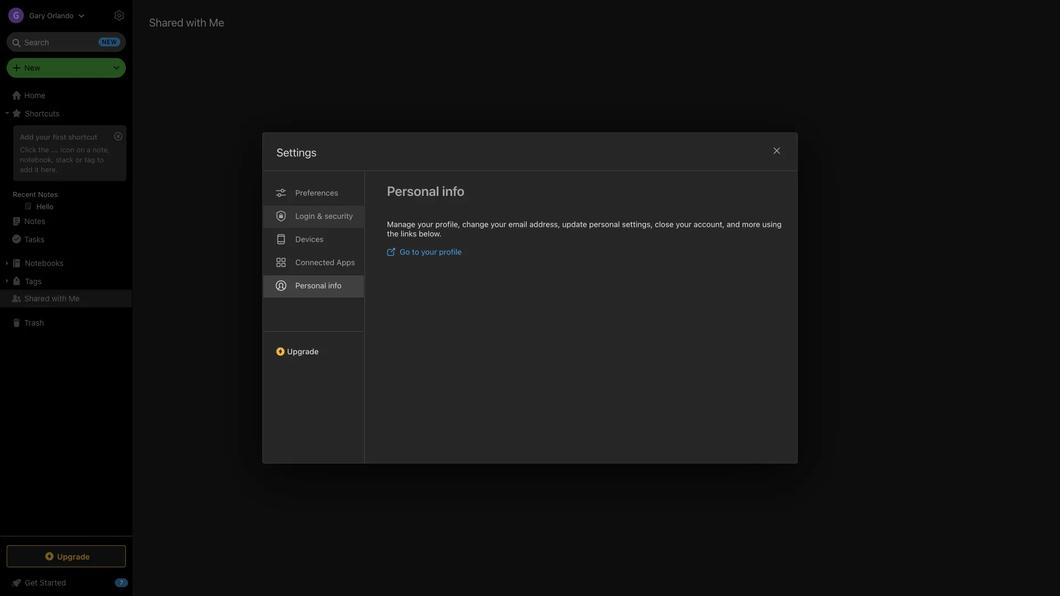 Task type: locate. For each thing, give the bounding box(es) containing it.
0 vertical spatial shared
[[149, 15, 184, 28]]

personal info up profile,
[[387, 183, 465, 199]]

0 horizontal spatial info
[[328, 281, 342, 290]]

1 horizontal spatial me
[[209, 15, 224, 28]]

personal info
[[387, 183, 465, 199], [295, 281, 342, 290]]

tab list containing preferences
[[263, 171, 365, 463]]

0 horizontal spatial to
[[97, 155, 104, 163]]

1 vertical spatial notes
[[24, 217, 45, 226]]

group
[[0, 122, 132, 217]]

notes up tasks
[[24, 217, 45, 226]]

your right close
[[676, 220, 692, 229]]

0 vertical spatial personal
[[387, 183, 439, 199]]

upgrade button
[[263, 331, 365, 361], [7, 546, 126, 568]]

1 horizontal spatial upgrade button
[[263, 331, 365, 361]]

shared inside shared with me "link"
[[24, 294, 50, 303]]

0 horizontal spatial upgrade
[[57, 552, 90, 561]]

group containing add your first shortcut
[[0, 122, 132, 217]]

shared with me link
[[0, 290, 132, 308]]

settings
[[277, 146, 317, 159]]

1 vertical spatial with
[[52, 294, 67, 303]]

notebooks
[[25, 259, 64, 268]]

click
[[20, 145, 36, 153]]

1 vertical spatial shared
[[24, 294, 50, 303]]

1 horizontal spatial personal info
[[387, 183, 465, 199]]

0 vertical spatial the
[[38, 145, 49, 153]]

note,
[[93, 145, 110, 153]]

shared
[[149, 15, 184, 28], [24, 294, 50, 303]]

1 horizontal spatial personal
[[387, 183, 439, 199]]

and
[[727, 220, 740, 229]]

1 vertical spatial personal
[[295, 281, 326, 290]]

&
[[317, 212, 322, 221]]

to down note,
[[97, 155, 104, 163]]

manage
[[387, 220, 416, 229]]

new
[[24, 63, 40, 72]]

0 vertical spatial info
[[442, 183, 465, 199]]

tags
[[25, 277, 42, 286]]

notes right recent at top left
[[38, 190, 58, 198]]

go
[[400, 247, 410, 257]]

upgrade inside tab list
[[287, 347, 319, 356]]

add your first shortcut
[[20, 133, 97, 141]]

notebook,
[[20, 155, 54, 163]]

1 horizontal spatial the
[[387, 229, 399, 238]]

trash link
[[0, 314, 132, 332]]

settings,
[[622, 220, 653, 229]]

tab list
[[263, 171, 365, 463]]

the inside the manage your profile, change your email address, update personal settings, close your account, and more using the links below.
[[387, 229, 399, 238]]

email
[[509, 220, 527, 229]]

1 horizontal spatial to
[[412, 247, 419, 257]]

0 horizontal spatial upgrade button
[[7, 546, 126, 568]]

with
[[186, 15, 206, 28], [52, 294, 67, 303]]

0 vertical spatial me
[[209, 15, 224, 28]]

shortcuts
[[25, 109, 60, 118]]

home
[[24, 91, 45, 100]]

devices
[[295, 235, 324, 244]]

the left ...
[[38, 145, 49, 153]]

1 vertical spatial upgrade
[[57, 552, 90, 561]]

upgrade
[[287, 347, 319, 356], [57, 552, 90, 561]]

0 horizontal spatial shared
[[24, 294, 50, 303]]

0 vertical spatial shared with me
[[149, 15, 224, 28]]

group inside tree
[[0, 122, 132, 217]]

1 vertical spatial shared with me
[[24, 294, 80, 303]]

0 vertical spatial to
[[97, 155, 104, 163]]

notebooks link
[[0, 255, 132, 272]]

1 horizontal spatial upgrade
[[287, 347, 319, 356]]

tag
[[84, 155, 95, 163]]

expand notebooks image
[[3, 259, 12, 268]]

manage your profile, change your email address, update personal settings, close your account, and more using the links below.
[[387, 220, 782, 238]]

0 horizontal spatial the
[[38, 145, 49, 153]]

new button
[[7, 58, 126, 78]]

shared with me inside the shared with me element
[[149, 15, 224, 28]]

0 horizontal spatial shared with me
[[24, 294, 80, 303]]

shortcuts button
[[0, 104, 132, 122]]

notes
[[38, 190, 58, 198], [24, 217, 45, 226]]

1 vertical spatial the
[[387, 229, 399, 238]]

personal
[[387, 183, 439, 199], [295, 281, 326, 290]]

tree
[[0, 87, 133, 536]]

0 horizontal spatial with
[[52, 294, 67, 303]]

tasks
[[24, 235, 44, 244]]

tasks button
[[0, 230, 132, 248]]

your
[[35, 133, 51, 141], [418, 220, 433, 229], [491, 220, 507, 229], [676, 220, 692, 229], [421, 247, 437, 257]]

0 vertical spatial upgrade
[[287, 347, 319, 356]]

info up profile,
[[442, 183, 465, 199]]

icon
[[60, 145, 74, 153]]

personal down connected
[[295, 281, 326, 290]]

1 horizontal spatial shared
[[149, 15, 184, 28]]

your up "click the ..."
[[35, 133, 51, 141]]

me
[[209, 15, 224, 28], [69, 294, 80, 303]]

None search field
[[14, 32, 118, 52]]

0 horizontal spatial personal info
[[295, 281, 342, 290]]

shared right settings image
[[149, 15, 184, 28]]

the down manage
[[387, 229, 399, 238]]

security
[[325, 212, 353, 221]]

shared down tags
[[24, 294, 50, 303]]

shared with me
[[149, 15, 224, 28], [24, 294, 80, 303]]

apps
[[337, 258, 355, 267]]

your left email
[[491, 220, 507, 229]]

with inside "link"
[[52, 294, 67, 303]]

1 vertical spatial personal info
[[295, 281, 342, 290]]

links
[[401, 229, 417, 238]]

personal up manage
[[387, 183, 439, 199]]

address,
[[530, 220, 560, 229]]

0 vertical spatial notes
[[38, 190, 58, 198]]

1 vertical spatial to
[[412, 247, 419, 257]]

tags button
[[0, 272, 132, 290]]

personal info down connected
[[295, 281, 342, 290]]

the
[[38, 145, 49, 153], [387, 229, 399, 238]]

connected
[[295, 258, 335, 267]]

0 vertical spatial with
[[186, 15, 206, 28]]

personal inside tab list
[[295, 281, 326, 290]]

info down connected apps at the top left
[[328, 281, 342, 290]]

your up below.
[[418, 220, 433, 229]]

to
[[97, 155, 104, 163], [412, 247, 419, 257]]

to right go
[[412, 247, 419, 257]]

1 horizontal spatial shared with me
[[149, 15, 224, 28]]

account,
[[694, 220, 725, 229]]

upgrade for bottom upgrade "popup button"
[[57, 552, 90, 561]]

info
[[442, 183, 465, 199], [328, 281, 342, 290]]

first
[[53, 133, 66, 141]]

shared with me element
[[133, 0, 1060, 596]]

0 horizontal spatial me
[[69, 294, 80, 303]]

close
[[655, 220, 674, 229]]

1 vertical spatial me
[[69, 294, 80, 303]]

0 horizontal spatial personal
[[295, 281, 326, 290]]



Task type: vqa. For each thing, say whether or not it's contained in the screenshot.
more actions field
no



Task type: describe. For each thing, give the bounding box(es) containing it.
a
[[87, 145, 91, 153]]

icon on a note, notebook, stack or tag to add it here.
[[20, 145, 110, 173]]

notes inside notes link
[[24, 217, 45, 226]]

0 vertical spatial upgrade button
[[263, 331, 365, 361]]

using
[[763, 220, 782, 229]]

1 vertical spatial info
[[328, 281, 342, 290]]

login
[[295, 212, 315, 221]]

expand tags image
[[3, 277, 12, 286]]

it
[[35, 165, 39, 173]]

recent
[[13, 190, 36, 198]]

me inside "link"
[[69, 294, 80, 303]]

on
[[76, 145, 85, 153]]

personal
[[589, 220, 620, 229]]

change
[[462, 220, 489, 229]]

home link
[[0, 87, 133, 104]]

go to your profile
[[400, 247, 462, 257]]

to inside icon on a note, notebook, stack or tag to add it here.
[[97, 155, 104, 163]]

notes inside group
[[38, 190, 58, 198]]

1 vertical spatial upgrade button
[[7, 546, 126, 568]]

trash
[[24, 318, 44, 328]]

add
[[20, 133, 34, 141]]

login & security
[[295, 212, 353, 221]]

here.
[[41, 165, 58, 173]]

notes link
[[0, 213, 132, 230]]

profile
[[439, 247, 462, 257]]

preferences
[[295, 188, 338, 197]]

your down below.
[[421, 247, 437, 257]]

click the ...
[[20, 145, 58, 153]]

go to your profile button
[[387, 247, 462, 257]]

recent notes
[[13, 190, 58, 198]]

the inside tree
[[38, 145, 49, 153]]

0 vertical spatial personal info
[[387, 183, 465, 199]]

stack
[[55, 155, 73, 163]]

...
[[51, 145, 58, 153]]

shared with me inside shared with me "link"
[[24, 294, 80, 303]]

or
[[75, 155, 82, 163]]

shortcut
[[68, 133, 97, 141]]

update
[[562, 220, 587, 229]]

tree containing home
[[0, 87, 133, 536]]

more
[[742, 220, 760, 229]]

1 horizontal spatial with
[[186, 15, 206, 28]]

close image
[[770, 144, 784, 157]]

profile,
[[436, 220, 460, 229]]

Search text field
[[14, 32, 118, 52]]

below.
[[419, 229, 442, 238]]

connected apps
[[295, 258, 355, 267]]

add
[[20, 165, 33, 173]]

1 horizontal spatial info
[[442, 183, 465, 199]]

upgrade for topmost upgrade "popup button"
[[287, 347, 319, 356]]

settings image
[[113, 9, 126, 22]]



